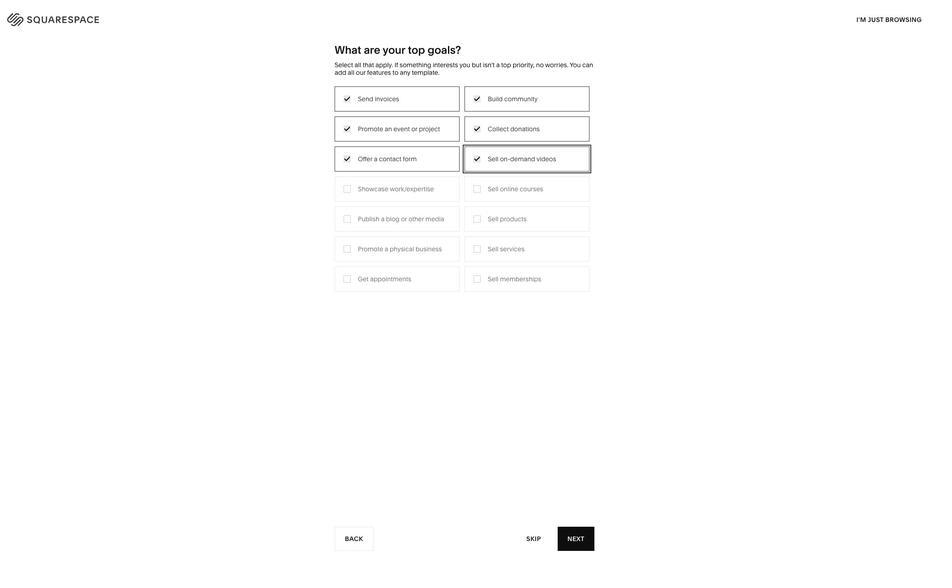 Task type: vqa. For each thing, say whether or not it's contained in the screenshot.
physical
yes



Task type: describe. For each thing, give the bounding box(es) containing it.
a for offer a contact form
[[374, 155, 378, 163]]

sell services
[[488, 245, 525, 253]]

home & decor
[[456, 125, 500, 133]]

event
[[394, 125, 410, 133]]

collect donations
[[488, 125, 540, 133]]

next
[[568, 535, 585, 543]]

that
[[363, 61, 374, 69]]

just
[[868, 15, 884, 24]]

restaurants
[[362, 138, 397, 146]]

other
[[409, 215, 424, 223]]

media
[[426, 215, 445, 223]]

interests
[[433, 61, 458, 69]]

& for non-
[[303, 165, 307, 173]]

sell for sell on-demand videos
[[488, 155, 499, 163]]

sell products
[[488, 215, 527, 223]]

if
[[395, 61, 398, 69]]

an
[[385, 125, 392, 133]]

sell memberships
[[488, 275, 542, 283]]

build
[[488, 95, 503, 103]]

apply.
[[376, 61, 393, 69]]

business
[[416, 245, 442, 253]]

home & decor link
[[456, 125, 509, 133]]

something
[[400, 61, 432, 69]]

no
[[536, 61, 544, 69]]

home
[[456, 125, 474, 133]]

sell for sell services
[[488, 245, 499, 253]]

blog
[[386, 215, 400, 223]]

skip button
[[517, 527, 551, 552]]

fitness link
[[456, 151, 486, 159]]

sell online courses
[[488, 185, 544, 193]]

courses
[[520, 185, 544, 193]]

are
[[364, 43, 381, 56]]

decor
[[482, 125, 500, 133]]

& right estate
[[396, 192, 400, 200]]

estate
[[376, 192, 394, 200]]

any
[[400, 68, 411, 77]]

nature
[[456, 138, 476, 146]]

offer a contact form
[[358, 155, 417, 163]]

or for event
[[412, 125, 418, 133]]

on-
[[500, 155, 510, 163]]

get appointments
[[358, 275, 412, 283]]

showcase work/expertise
[[358, 185, 434, 193]]

what
[[335, 43, 362, 56]]

can
[[583, 61, 594, 69]]

nature & animals link
[[456, 138, 516, 146]]

a inside what are your top goals? select all that apply. if something interests you but isn't a top priority, no worries. you can add all our features to any template.
[[497, 61, 500, 69]]

events
[[362, 165, 381, 173]]

restaurants link
[[362, 138, 406, 146]]

nature & animals
[[456, 138, 507, 146]]

sell for sell online courses
[[488, 185, 499, 193]]

online
[[500, 185, 519, 193]]

& for decor
[[476, 125, 480, 133]]

real estate & properties link
[[362, 192, 441, 200]]

back
[[345, 535, 363, 543]]

media
[[362, 151, 380, 159]]

bloom image
[[344, 307, 586, 563]]

sell for sell products
[[488, 215, 499, 223]]

appointments
[[370, 275, 412, 283]]

1 horizontal spatial top
[[502, 61, 511, 69]]

send invoices
[[358, 95, 399, 103]]

next button
[[558, 527, 595, 551]]

showcase
[[358, 185, 389, 193]]

demand
[[510, 155, 535, 163]]

contact
[[379, 155, 402, 163]]

form
[[403, 155, 417, 163]]

send
[[358, 95, 373, 103]]

squarespace logo link
[[18, 11, 197, 25]]



Task type: locate. For each thing, give the bounding box(es) containing it.
promote up restaurants
[[358, 125, 383, 133]]

& right media
[[382, 151, 386, 159]]

0 vertical spatial top
[[408, 43, 425, 56]]

all left our
[[348, 68, 355, 77]]

2 promote from the top
[[358, 245, 383, 253]]

invoices
[[375, 95, 399, 103]]

sell left online
[[488, 185, 499, 193]]

& right nature
[[478, 138, 482, 146]]

collect
[[488, 125, 509, 133]]

promote a physical business
[[358, 245, 442, 253]]

top
[[408, 43, 425, 56], [502, 61, 511, 69]]

fitness
[[456, 151, 477, 159]]

1 sell from the top
[[488, 155, 499, 163]]

browsing
[[886, 15, 922, 24]]

work/expertise
[[390, 185, 434, 193]]

real estate & properties
[[362, 192, 432, 200]]

get
[[358, 275, 369, 283]]

community
[[267, 165, 302, 173]]

&
[[476, 125, 480, 133], [478, 138, 482, 146], [382, 151, 386, 159], [303, 165, 307, 173], [396, 192, 400, 200]]

2 sell from the top
[[488, 185, 499, 193]]

sell on-demand videos
[[488, 155, 557, 163]]

physical
[[390, 245, 414, 253]]

& left non-
[[303, 165, 307, 173]]

publish a blog or other media
[[358, 215, 445, 223]]

a for promote a physical business
[[385, 245, 388, 253]]

or right blog
[[401, 215, 407, 223]]

sell
[[488, 155, 499, 163], [488, 185, 499, 193], [488, 215, 499, 223], [488, 245, 499, 253], [488, 275, 499, 283]]

sell left on-
[[488, 155, 499, 163]]

1 vertical spatial promote
[[358, 245, 383, 253]]

videos
[[537, 155, 557, 163]]

properties
[[402, 192, 432, 200]]

to
[[393, 68, 399, 77]]

your
[[383, 43, 406, 56]]

community & non-profits link
[[267, 165, 351, 173]]

build community
[[488, 95, 538, 103]]

top up something
[[408, 43, 425, 56]]

sell left products
[[488, 215, 499, 223]]

0 vertical spatial or
[[412, 125, 418, 133]]

animals
[[483, 138, 507, 146]]

select
[[335, 61, 353, 69]]

1 vertical spatial top
[[502, 61, 511, 69]]

products
[[500, 215, 527, 223]]

media & podcasts
[[362, 151, 414, 159]]

i'm
[[857, 15, 867, 24]]

publish
[[358, 215, 380, 223]]

promote down the publish
[[358, 245, 383, 253]]

or for blog
[[401, 215, 407, 223]]

worries.
[[546, 61, 569, 69]]

5 sell from the top
[[488, 275, 499, 283]]

4 sell from the top
[[488, 245, 499, 253]]

promote for promote an event or project
[[358, 125, 383, 133]]

community & non-profits
[[267, 165, 342, 173]]

template.
[[412, 68, 440, 77]]

or
[[412, 125, 418, 133], [401, 215, 407, 223]]

sell for sell memberships
[[488, 275, 499, 283]]

all
[[355, 61, 361, 69], [348, 68, 355, 77]]

a left blog
[[381, 215, 385, 223]]

community
[[505, 95, 538, 103]]

skip
[[527, 535, 541, 543]]

squarespace logo image
[[18, 11, 117, 25]]

1 promote from the top
[[358, 125, 383, 133]]

a
[[497, 61, 500, 69], [374, 155, 378, 163], [381, 215, 385, 223], [385, 245, 388, 253]]

offer
[[358, 155, 373, 163]]

sell left services
[[488, 245, 499, 253]]

a right isn't
[[497, 61, 500, 69]]

& for animals
[[478, 138, 482, 146]]

1 horizontal spatial or
[[412, 125, 418, 133]]

but
[[472, 61, 482, 69]]

features
[[367, 68, 391, 77]]

donations
[[511, 125, 540, 133]]

0 vertical spatial promote
[[358, 125, 383, 133]]

& for podcasts
[[382, 151, 386, 159]]

a up events link
[[374, 155, 378, 163]]

our
[[356, 68, 366, 77]]

goals?
[[428, 43, 461, 56]]

travel
[[362, 125, 379, 133]]

isn't
[[483, 61, 495, 69]]

& right home
[[476, 125, 480, 133]]

priority,
[[513, 61, 535, 69]]

1 vertical spatial or
[[401, 215, 407, 223]]

media & podcasts link
[[362, 151, 423, 159]]

i'm just browsing
[[857, 15, 922, 24]]

you
[[460, 61, 471, 69]]

profits
[[324, 165, 342, 173]]

sell left memberships
[[488, 275, 499, 283]]

promote for promote a physical business
[[358, 245, 383, 253]]

0 horizontal spatial top
[[408, 43, 425, 56]]

what are your top goals? select all that apply. if something interests you but isn't a top priority, no worries. you can add all our features to any template.
[[335, 43, 594, 77]]

or right the 'event'
[[412, 125, 418, 133]]

top right isn't
[[502, 61, 511, 69]]

0 horizontal spatial or
[[401, 215, 407, 223]]

you
[[570, 61, 581, 69]]

a for publish a blog or other media
[[381, 215, 385, 223]]

events link
[[362, 165, 390, 173]]

project
[[419, 125, 440, 133]]

i'm just browsing link
[[857, 7, 922, 32]]

all left the that
[[355, 61, 361, 69]]

promote
[[358, 125, 383, 133], [358, 245, 383, 253]]

travel link
[[362, 125, 388, 133]]

memberships
[[500, 275, 542, 283]]

a left physical at top
[[385, 245, 388, 253]]

back button
[[335, 527, 374, 551]]

non-
[[309, 165, 324, 173]]

promote an event or project
[[358, 125, 440, 133]]

podcasts
[[387, 151, 414, 159]]

services
[[500, 245, 525, 253]]

add
[[335, 68, 346, 77]]

3 sell from the top
[[488, 215, 499, 223]]



